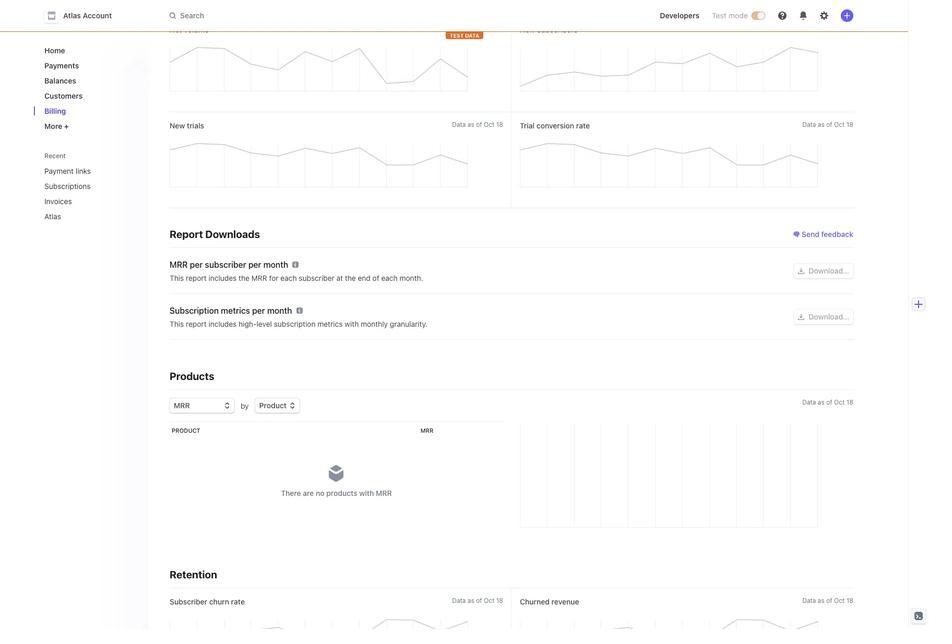 Task type: vqa. For each thing, say whether or not it's contained in the screenshot.
Actions
no



Task type: locate. For each thing, give the bounding box(es) containing it.
billing
[[44, 106, 66, 115]]

this down subscription at left
[[170, 319, 184, 328]]

home link
[[40, 42, 140, 59]]

end
[[358, 274, 371, 282]]

0 vertical spatial new
[[520, 25, 535, 34]]

1 horizontal spatial each
[[381, 274, 398, 282]]

data
[[465, 32, 479, 39]]

data as of oct 18 for subscriber churn rate
[[452, 597, 503, 605]]

1 vertical spatial report
[[186, 319, 207, 328]]

subscriptions
[[44, 182, 91, 191]]

rate right conversion
[[576, 121, 590, 130]]

data for churned revenue
[[802, 597, 816, 605]]

1 horizontal spatial rate
[[576, 121, 590, 130]]

each left "month."
[[381, 274, 398, 282]]

download… for mrr per subscriber per month
[[809, 266, 849, 275]]

0 vertical spatial this
[[170, 274, 184, 282]]

for
[[269, 274, 279, 282]]

new for new trials
[[170, 121, 185, 130]]

0 vertical spatial with
[[345, 319, 359, 328]]

subscriber down downloads
[[205, 260, 246, 269]]

are
[[303, 489, 314, 497]]

per up 'level'
[[252, 306, 265, 315]]

0 vertical spatial download…
[[809, 266, 849, 275]]

1 horizontal spatial metrics
[[318, 319, 343, 328]]

0 vertical spatial svg image
[[798, 268, 805, 274]]

1 horizontal spatial atlas
[[63, 11, 81, 20]]

oct
[[484, 25, 495, 32], [834, 25, 845, 32], [484, 121, 495, 128], [834, 121, 845, 128], [834, 398, 845, 406], [484, 597, 495, 605], [834, 597, 845, 605]]

1 horizontal spatial the
[[345, 274, 356, 282]]

1 report from the top
[[186, 274, 207, 282]]

atlas inside button
[[63, 11, 81, 20]]

mode
[[729, 11, 748, 20]]

0 vertical spatial report
[[186, 274, 207, 282]]

0 vertical spatial includes
[[209, 274, 237, 282]]

feedback
[[821, 230, 854, 239]]

more +
[[44, 122, 69, 131]]

1 vertical spatial download…
[[809, 312, 849, 321]]

oct for churned revenue
[[834, 597, 845, 605]]

1 vertical spatial atlas
[[44, 212, 61, 221]]

subscriber
[[170, 597, 207, 606]]

conversion
[[537, 121, 574, 130]]

1 the from the left
[[239, 274, 250, 282]]

data for trial conversion rate
[[802, 121, 816, 128]]

includes down the subscription metrics per month
[[209, 319, 237, 328]]

the down 'mrr per subscriber per month'
[[239, 274, 250, 282]]

0 vertical spatial subscriber
[[205, 260, 246, 269]]

0 horizontal spatial with
[[345, 319, 359, 328]]

products
[[170, 370, 214, 382]]

Search text field
[[163, 6, 458, 25]]

subscription
[[274, 319, 316, 328]]

1 vertical spatial month
[[267, 306, 292, 315]]

data for new subscribers
[[802, 25, 816, 32]]

the
[[239, 274, 250, 282], [345, 274, 356, 282]]

1 this from the top
[[170, 274, 184, 282]]

2 this from the top
[[170, 319, 184, 328]]

oct for subscriber churn rate
[[484, 597, 495, 605]]

data as of oct 18 for new subscribers
[[802, 25, 854, 32]]

month up for
[[263, 260, 288, 269]]

1 vertical spatial includes
[[209, 319, 237, 328]]

level
[[257, 319, 272, 328]]

1 vertical spatial download… button
[[794, 310, 854, 324]]

1 download… button from the top
[[794, 264, 854, 278]]

links
[[76, 167, 91, 175]]

metrics right subscription
[[318, 319, 343, 328]]

0 horizontal spatial new
[[170, 121, 185, 130]]

atlas
[[63, 11, 81, 20], [44, 212, 61, 221]]

per down downloads
[[248, 260, 261, 269]]

1 vertical spatial this
[[170, 319, 184, 328]]

1 vertical spatial subscriber
[[299, 274, 335, 282]]

test data
[[450, 32, 479, 39]]

metrics
[[221, 306, 250, 315], [318, 319, 343, 328]]

each right for
[[281, 274, 297, 282]]

test
[[712, 11, 727, 20]]

help image
[[778, 11, 787, 20]]

atlas link
[[40, 208, 126, 225]]

subscriber
[[205, 260, 246, 269], [299, 274, 335, 282]]

18
[[496, 25, 503, 32], [847, 25, 854, 32], [496, 121, 503, 128], [847, 121, 854, 128], [847, 398, 854, 406], [496, 597, 503, 605], [847, 597, 854, 605]]

0 horizontal spatial rate
[[231, 597, 245, 606]]

month.
[[400, 274, 423, 282]]

net
[[170, 25, 182, 34]]

each
[[281, 274, 297, 282], [381, 274, 398, 282]]

customers link
[[40, 87, 140, 104]]

volume
[[184, 25, 209, 34]]

report for mrr
[[186, 274, 207, 282]]

18 for trial conversion rate
[[847, 121, 854, 128]]

atlas for atlas account
[[63, 11, 81, 20]]

new left subscribers
[[520, 25, 535, 34]]

this
[[170, 274, 184, 282], [170, 319, 184, 328]]

1 horizontal spatial new
[[520, 25, 535, 34]]

churn
[[209, 597, 229, 606]]

products
[[326, 489, 357, 497]]

balances link
[[40, 72, 140, 89]]

as for subscriber churn rate
[[468, 597, 474, 605]]

as for new subscribers
[[818, 25, 825, 32]]

churned revenue
[[520, 597, 579, 606]]

payment links
[[44, 167, 91, 175]]

18 for net volume
[[496, 25, 503, 32]]

new left the trials
[[170, 121, 185, 130]]

developers link
[[656, 7, 704, 24]]

atlas down invoices
[[44, 212, 61, 221]]

data for subscriber churn rate
[[452, 597, 466, 605]]

subscriber left at
[[299, 274, 335, 282]]

report up subscription at left
[[186, 274, 207, 282]]

2 download… from the top
[[809, 312, 849, 321]]

download…
[[809, 266, 849, 275], [809, 312, 849, 321]]

rate right churn
[[231, 597, 245, 606]]

1 vertical spatial rate
[[231, 597, 245, 606]]

0 vertical spatial metrics
[[221, 306, 250, 315]]

metrics up high-
[[221, 306, 250, 315]]

data as of oct 18 for trial conversion rate
[[802, 121, 854, 128]]

as
[[468, 25, 474, 32], [818, 25, 825, 32], [468, 121, 474, 128], [818, 121, 825, 128], [818, 398, 825, 406], [468, 597, 474, 605], [818, 597, 825, 605]]

2 report from the top
[[186, 319, 207, 328]]

download… button
[[794, 264, 854, 278], [794, 310, 854, 324]]

0 vertical spatial download… button
[[794, 264, 854, 278]]

2 includes from the top
[[209, 319, 237, 328]]

new
[[520, 25, 535, 34], [170, 121, 185, 130]]

rate
[[576, 121, 590, 130], [231, 597, 245, 606]]

as for churned revenue
[[818, 597, 825, 605]]

1 svg image from the top
[[798, 268, 805, 274]]

0 vertical spatial rate
[[576, 121, 590, 130]]

search
[[180, 11, 204, 20]]

svg image
[[798, 268, 805, 274], [798, 314, 805, 320]]

month
[[263, 260, 288, 269], [267, 306, 292, 315]]

includes down 'mrr per subscriber per month'
[[209, 274, 237, 282]]

1 horizontal spatial with
[[359, 489, 374, 497]]

data as of oct 18
[[452, 25, 503, 32], [802, 25, 854, 32], [452, 121, 503, 128], [802, 121, 854, 128], [802, 398, 854, 406], [452, 597, 503, 605], [802, 597, 854, 605]]

1 vertical spatial metrics
[[318, 319, 343, 328]]

0 horizontal spatial atlas
[[44, 212, 61, 221]]

mrr
[[170, 260, 188, 269], [252, 274, 267, 282], [421, 427, 434, 434], [376, 489, 392, 497]]

of
[[476, 25, 482, 32], [826, 25, 832, 32], [476, 121, 482, 128], [826, 121, 832, 128], [373, 274, 379, 282], [826, 398, 832, 406], [476, 597, 482, 605], [826, 597, 832, 605]]

at
[[336, 274, 343, 282]]

1 includes from the top
[[209, 274, 237, 282]]

billing link
[[40, 102, 140, 120]]

of for new subscribers
[[826, 25, 832, 32]]

18 for churned revenue
[[847, 597, 854, 605]]

download… button for subscription metrics per month
[[794, 310, 854, 324]]

this up subscription at left
[[170, 274, 184, 282]]

report down subscription at left
[[186, 319, 207, 328]]

month up subscription
[[267, 306, 292, 315]]

with
[[345, 319, 359, 328], [359, 489, 374, 497]]

the right at
[[345, 274, 356, 282]]

1 vertical spatial svg image
[[798, 314, 805, 320]]

1 vertical spatial new
[[170, 121, 185, 130]]

rate for subscriber churn rate
[[231, 597, 245, 606]]

trials
[[187, 121, 204, 130]]

report for subscription
[[186, 319, 207, 328]]

atlas inside recent element
[[44, 212, 61, 221]]

data
[[452, 25, 466, 32], [802, 25, 816, 32], [452, 121, 466, 128], [802, 121, 816, 128], [802, 398, 816, 406], [452, 597, 466, 605], [802, 597, 816, 605]]

home
[[44, 46, 65, 55]]

per
[[190, 260, 203, 269], [248, 260, 261, 269], [252, 306, 265, 315]]

0 horizontal spatial each
[[281, 274, 297, 282]]

send
[[802, 230, 820, 239]]

0 vertical spatial atlas
[[63, 11, 81, 20]]

report
[[186, 274, 207, 282], [186, 319, 207, 328]]

2 svg image from the top
[[798, 314, 805, 320]]

download… button for mrr per subscriber per month
[[794, 264, 854, 278]]

2 download… button from the top
[[794, 310, 854, 324]]

with left monthly
[[345, 319, 359, 328]]

1 vertical spatial with
[[359, 489, 374, 497]]

as for trial conversion rate
[[818, 121, 825, 128]]

includes
[[209, 274, 237, 282], [209, 319, 237, 328]]

data as of oct 18 for churned revenue
[[802, 597, 854, 605]]

18 for new trials
[[496, 121, 503, 128]]

atlas left account
[[63, 11, 81, 20]]

0 horizontal spatial the
[[239, 274, 250, 282]]

of for new trials
[[476, 121, 482, 128]]

this report includes the mrr for each subscriber at the end of each month.
[[170, 274, 423, 282]]

1 download… from the top
[[809, 266, 849, 275]]

with right products
[[359, 489, 374, 497]]

0 horizontal spatial metrics
[[221, 306, 250, 315]]

18 for new subscribers
[[847, 25, 854, 32]]

oct for new trials
[[484, 121, 495, 128]]



Task type: describe. For each thing, give the bounding box(es) containing it.
0 horizontal spatial subscriber
[[205, 260, 246, 269]]

churned
[[520, 597, 550, 606]]

2 the from the left
[[345, 274, 356, 282]]

includes for metrics
[[209, 319, 237, 328]]

1 each from the left
[[281, 274, 297, 282]]

downloads
[[205, 228, 260, 240]]

recent element
[[34, 162, 149, 225]]

invoices link
[[40, 193, 126, 210]]

no
[[316, 489, 324, 497]]

2 each from the left
[[381, 274, 398, 282]]

invoices
[[44, 197, 72, 206]]

there
[[281, 489, 301, 497]]

subscription
[[170, 306, 219, 315]]

payment
[[44, 167, 74, 175]]

atlas account button
[[44, 8, 122, 23]]

includes for per
[[209, 274, 237, 282]]

download… for subscription metrics per month
[[809, 312, 849, 321]]

granularity.
[[390, 319, 427, 328]]

this for mrr per subscriber per month
[[170, 274, 184, 282]]

payments link
[[40, 57, 140, 74]]

new for new subscribers
[[520, 25, 535, 34]]

subscribers
[[537, 25, 578, 34]]

of for net volume
[[476, 25, 482, 32]]

subscription metrics per month
[[170, 306, 292, 315]]

1 horizontal spatial subscriber
[[299, 274, 335, 282]]

test mode
[[712, 11, 748, 20]]

settings image
[[820, 11, 828, 20]]

data for new trials
[[452, 121, 466, 128]]

oct for trial conversion rate
[[834, 121, 845, 128]]

recent
[[44, 152, 66, 160]]

recent navigation links element
[[34, 151, 149, 225]]

of for trial conversion rate
[[826, 121, 832, 128]]

18 for subscriber churn rate
[[496, 597, 503, 605]]

atlas account
[[63, 11, 112, 20]]

balances
[[44, 76, 76, 85]]

this for subscription metrics per month
[[170, 319, 184, 328]]

0 vertical spatial month
[[263, 260, 288, 269]]

core navigation links element
[[40, 42, 140, 135]]

report downloads
[[170, 228, 260, 240]]

of for subscriber churn rate
[[476, 597, 482, 605]]

data for net volume
[[452, 25, 466, 32]]

of for churned revenue
[[826, 597, 832, 605]]

mrr per subscriber per month
[[170, 260, 288, 269]]

per down report
[[190, 260, 203, 269]]

oct for net volume
[[484, 25, 495, 32]]

revenue
[[552, 597, 579, 606]]

customers
[[44, 91, 83, 100]]

developers
[[660, 11, 700, 20]]

there are no products with mrr
[[281, 489, 392, 497]]

send feedback button
[[793, 229, 854, 240]]

+
[[64, 122, 69, 131]]

trial conversion rate
[[520, 121, 590, 130]]

retention
[[170, 568, 217, 580]]

as for new trials
[[468, 121, 474, 128]]

account
[[83, 11, 112, 20]]

payment links link
[[40, 162, 126, 180]]

atlas for atlas
[[44, 212, 61, 221]]

subscriber churn rate
[[170, 597, 245, 606]]

data as of oct 18 for net volume
[[452, 25, 503, 32]]

trial
[[520, 121, 535, 130]]

more
[[44, 122, 62, 131]]

data as of oct 18 for new trials
[[452, 121, 503, 128]]

net volume
[[170, 25, 209, 34]]

high-
[[239, 319, 257, 328]]

monthly
[[361, 319, 388, 328]]

svg image for subscription metrics per month
[[798, 314, 805, 320]]

new subscribers
[[520, 25, 578, 34]]

oct for new subscribers
[[834, 25, 845, 32]]

payments
[[44, 61, 79, 70]]

Search search field
[[163, 6, 458, 25]]

as for net volume
[[468, 25, 474, 32]]

report
[[170, 228, 203, 240]]

product
[[172, 427, 200, 434]]

test
[[450, 32, 464, 39]]

new trials
[[170, 121, 204, 130]]

subscriptions link
[[40, 177, 126, 195]]

by
[[241, 401, 249, 410]]

this report includes high-level subscription metrics with monthly granularity.
[[170, 319, 427, 328]]

svg image for mrr per subscriber per month
[[798, 268, 805, 274]]

send feedback
[[802, 230, 854, 239]]

rate for trial conversion rate
[[576, 121, 590, 130]]



